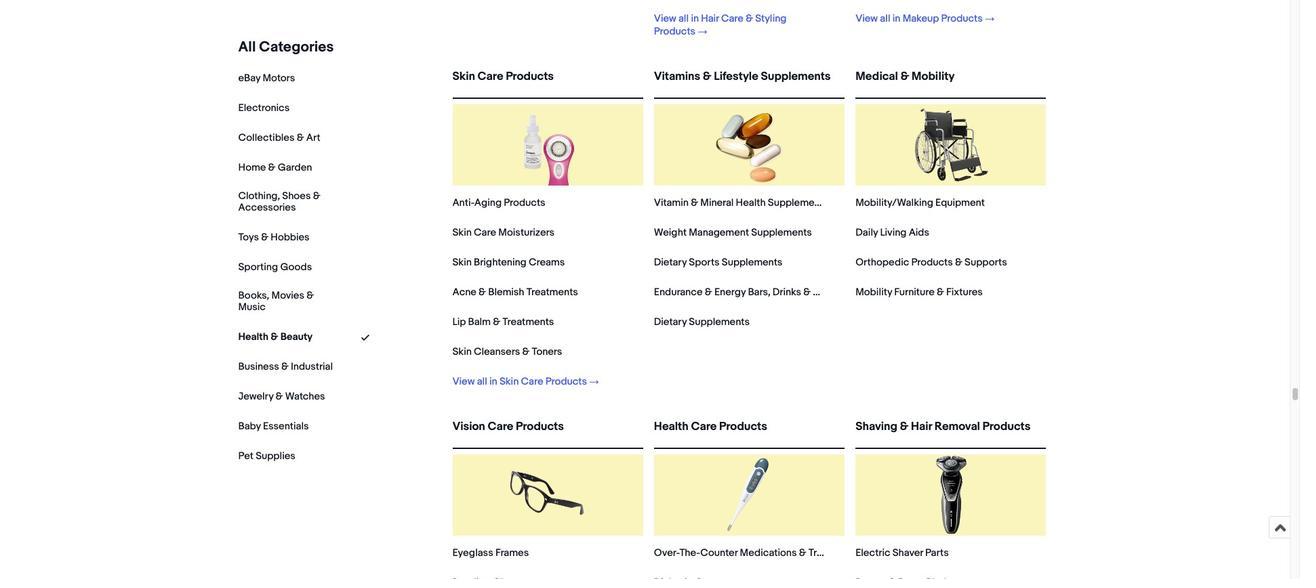 Task type: describe. For each thing, give the bounding box(es) containing it.
music
[[238, 301, 266, 314]]

1 vertical spatial hair
[[911, 420, 932, 434]]

supports
[[965, 256, 1007, 269]]

& right jewelry
[[276, 390, 283, 403]]

skin for skin brightening creams
[[452, 256, 472, 269]]

2 horizontal spatial health
[[736, 197, 766, 209]]

garden
[[278, 161, 312, 174]]

weight
[[654, 226, 687, 239]]

books, movies & music link
[[238, 289, 333, 314]]

art
[[306, 131, 320, 144]]

over-the-counter medications & treatments
[[654, 547, 860, 560]]

endurance
[[654, 286, 703, 299]]

skin brightening creams link
[[452, 256, 565, 269]]

in for hair
[[691, 12, 699, 25]]

& left mineral
[[691, 197, 698, 209]]

& right toys
[[261, 231, 268, 244]]

acne & blemish treatments link
[[452, 286, 578, 299]]

mineral
[[700, 197, 734, 209]]

in for makeup
[[893, 12, 900, 25]]

collectibles & art link
[[238, 131, 320, 144]]

skin for skin cleansers & toners
[[452, 346, 472, 359]]

acne
[[452, 286, 476, 299]]

cleansers
[[474, 346, 520, 359]]

over-
[[654, 547, 679, 560]]

vision care products image
[[507, 455, 588, 536]]

dietary supplements link
[[654, 316, 750, 329]]

baby
[[238, 420, 261, 433]]

all for makeup
[[880, 12, 890, 25]]

& inside vitamins & lifestyle supplements link
[[703, 70, 711, 83]]

skin brightening creams
[[452, 256, 565, 269]]

daily living aids link
[[856, 226, 929, 239]]

eyeglass frames link
[[452, 547, 529, 560]]

2 vertical spatial treatments
[[808, 547, 860, 560]]

skin care products
[[452, 70, 554, 83]]

electronics
[[238, 102, 290, 115]]

parts
[[925, 547, 949, 560]]

brightening
[[474, 256, 526, 269]]

beauty
[[280, 331, 313, 343]]

lip balm & treatments
[[452, 316, 554, 329]]

all for hair
[[678, 12, 689, 25]]

pet
[[238, 450, 253, 463]]

skin cleansers & toners
[[452, 346, 562, 359]]

makeup
[[903, 12, 939, 25]]

hair inside view all in hair care & styling products
[[701, 12, 719, 25]]

business
[[238, 360, 279, 373]]

home & garden
[[238, 161, 312, 174]]

home & garden link
[[238, 161, 312, 174]]

endurance & energy bars, drinks & pills link
[[654, 286, 832, 299]]

home
[[238, 161, 266, 174]]

shaving & hair removal products
[[856, 420, 1031, 434]]

pet supplies link
[[238, 450, 295, 463]]

shaving
[[856, 420, 897, 434]]

& left beauty
[[271, 331, 278, 343]]

shoes
[[282, 190, 311, 203]]

medications
[[740, 547, 797, 560]]

health care products image
[[709, 455, 790, 536]]

care for health care products
[[691, 420, 717, 434]]

clothing,
[[238, 190, 280, 203]]

care inside view all in hair care & styling products
[[721, 12, 744, 25]]

baby essentials
[[238, 420, 309, 433]]

business & industrial link
[[238, 360, 333, 373]]

creams
[[529, 256, 565, 269]]

& left fixtures
[[937, 286, 944, 299]]

aids
[[909, 226, 929, 239]]

vision care products link
[[452, 420, 643, 445]]

jewelry
[[238, 390, 273, 403]]

medical & mobility link
[[856, 70, 1046, 95]]

vitamin & mineral health supplements
[[654, 197, 829, 209]]

pills
[[813, 286, 832, 299]]

medical
[[856, 70, 898, 83]]

0 vertical spatial mobility
[[912, 70, 955, 83]]

ebay motors
[[238, 72, 295, 85]]

daily
[[856, 226, 878, 239]]

baby essentials link
[[238, 420, 309, 433]]

endurance & energy bars, drinks & pills
[[654, 286, 832, 299]]

sports
[[689, 256, 720, 269]]

vitamins & lifestyle supplements
[[654, 70, 831, 83]]

care for skin care moisturizers
[[474, 226, 496, 239]]

& left supports
[[955, 256, 962, 269]]

mobility/walking equipment
[[856, 197, 985, 209]]

styling
[[755, 12, 787, 25]]

vitamins
[[654, 70, 700, 83]]

view all in hair care & styling products link
[[654, 12, 826, 38]]

& inside shaving & hair removal products link
[[900, 420, 909, 434]]

ebay motors link
[[238, 72, 295, 85]]

furniture
[[894, 286, 935, 299]]

equipment
[[935, 197, 985, 209]]

watches
[[285, 390, 325, 403]]

health care products
[[654, 420, 767, 434]]

products inside shaving & hair removal products link
[[983, 420, 1031, 434]]

treatments for lip balm & treatments
[[502, 316, 554, 329]]

view all in makeup products
[[856, 12, 983, 25]]

orthopedic products & supports
[[856, 256, 1007, 269]]

pet supplies
[[238, 450, 295, 463]]

& inside clothing, shoes & accessories
[[313, 190, 320, 203]]

sporting goods
[[238, 261, 312, 274]]

& left art
[[297, 131, 304, 144]]

goods
[[280, 261, 312, 274]]

care for skin care products
[[478, 70, 503, 83]]

& right the acne
[[479, 286, 486, 299]]

toys & hobbies
[[238, 231, 309, 244]]

clothing, shoes & accessories
[[238, 190, 320, 214]]

ebay
[[238, 72, 260, 85]]

shaving & hair removal products link
[[856, 420, 1046, 445]]

electric shaver parts
[[856, 547, 949, 560]]

lifestyle
[[714, 70, 758, 83]]



Task type: vqa. For each thing, say whether or not it's contained in the screenshot.
'Outlet'
no



Task type: locate. For each thing, give the bounding box(es) containing it.
dietary down the weight
[[654, 256, 687, 269]]

mobility/walking
[[856, 197, 933, 209]]

products inside skin care products link
[[506, 70, 554, 83]]

view all in hair care & styling products
[[654, 12, 787, 38]]

hair left styling
[[701, 12, 719, 25]]

0 vertical spatial health
[[736, 197, 766, 209]]

anti-
[[452, 197, 474, 209]]

1 vertical spatial dietary
[[654, 316, 687, 329]]

skin care moisturizers link
[[452, 226, 555, 239]]

products inside health care products link
[[719, 420, 767, 434]]

& inside books, movies & music
[[306, 289, 314, 302]]

dietary sports supplements
[[654, 256, 782, 269]]

treatments
[[526, 286, 578, 299], [502, 316, 554, 329], [808, 547, 860, 560]]

treatments down "creams"
[[526, 286, 578, 299]]

hobbies
[[271, 231, 309, 244]]

all left "makeup"
[[880, 12, 890, 25]]

skin care moisturizers
[[452, 226, 555, 239]]

0 vertical spatial hair
[[701, 12, 719, 25]]

& inside view all in hair care & styling products
[[746, 12, 753, 25]]

books, movies & music
[[238, 289, 314, 314]]

dietary for dietary sports supplements
[[654, 256, 687, 269]]

toys
[[238, 231, 259, 244]]

& right balm
[[493, 316, 500, 329]]

energy
[[714, 286, 746, 299]]

dietary down endurance
[[654, 316, 687, 329]]

view left "makeup"
[[856, 12, 878, 25]]

hair
[[701, 12, 719, 25], [911, 420, 932, 434]]

0 horizontal spatial hair
[[701, 12, 719, 25]]

2 dietary from the top
[[654, 316, 687, 329]]

products inside view all in hair care & styling products
[[654, 25, 696, 38]]

view inside view all in hair care & styling products
[[654, 12, 676, 25]]

& right movies
[[306, 289, 314, 302]]

clothing, shoes & accessories link
[[238, 190, 333, 214]]

all for skin
[[477, 376, 487, 388]]

vision
[[452, 420, 485, 434]]

health & beauty link
[[238, 331, 313, 343]]

0 horizontal spatial mobility
[[856, 286, 892, 299]]

lip
[[452, 316, 466, 329]]

blemish
[[488, 286, 524, 299]]

moisturizers
[[498, 226, 555, 239]]

1 horizontal spatial view
[[654, 12, 676, 25]]

1 vertical spatial mobility
[[856, 286, 892, 299]]

in down cleansers
[[489, 376, 497, 388]]

mobility furniture & fixtures
[[856, 286, 983, 299]]

treatments down acne & blemish treatments link
[[502, 316, 554, 329]]

& right 'shaving'
[[900, 420, 909, 434]]

0 horizontal spatial all
[[477, 376, 487, 388]]

1 horizontal spatial mobility
[[912, 70, 955, 83]]

the-
[[679, 547, 700, 560]]

& right home
[[268, 161, 276, 174]]

2 vertical spatial health
[[654, 420, 689, 434]]

industrial
[[291, 360, 333, 373]]

health for health & beauty
[[238, 331, 268, 343]]

care for vision care products
[[488, 420, 513, 434]]

treatments for acne & blemish treatments
[[526, 286, 578, 299]]

0 horizontal spatial view
[[452, 376, 475, 388]]

all categories
[[238, 39, 334, 56]]

management
[[689, 226, 749, 239]]

&
[[746, 12, 753, 25], [703, 70, 711, 83], [900, 70, 909, 83], [297, 131, 304, 144], [268, 161, 276, 174], [313, 190, 320, 203], [691, 197, 698, 209], [261, 231, 268, 244], [955, 256, 962, 269], [479, 286, 486, 299], [705, 286, 712, 299], [803, 286, 811, 299], [937, 286, 944, 299], [306, 289, 314, 302], [493, 316, 500, 329], [271, 331, 278, 343], [522, 346, 530, 359], [281, 360, 289, 373], [276, 390, 283, 403], [900, 420, 909, 434], [799, 547, 806, 560]]

eyeglass
[[452, 547, 493, 560]]

mobility right 'medical'
[[912, 70, 955, 83]]

dietary supplements
[[654, 316, 750, 329]]

health & beauty
[[238, 331, 313, 343]]

in inside view all in hair care & styling products
[[691, 12, 699, 25]]

books,
[[238, 289, 269, 302]]

balm
[[468, 316, 491, 329]]

anti-aging products
[[452, 197, 545, 209]]

all down cleansers
[[477, 376, 487, 388]]

view all in skin care products link
[[452, 376, 599, 388]]

treatments right the medications
[[808, 547, 860, 560]]

view all in makeup products link
[[856, 12, 994, 25]]

movies
[[271, 289, 304, 302]]

& right 'medical'
[[900, 70, 909, 83]]

in left "makeup"
[[893, 12, 900, 25]]

view for view all in makeup products
[[856, 12, 878, 25]]

0 horizontal spatial in
[[489, 376, 497, 388]]

daily living aids
[[856, 226, 929, 239]]

health care products link
[[654, 420, 845, 445]]

products inside vision care products link
[[516, 420, 564, 434]]

orthopedic products & supports link
[[856, 256, 1007, 269]]

orthopedic
[[856, 256, 909, 269]]

view up vitamins
[[654, 12, 676, 25]]

jewelry & watches
[[238, 390, 325, 403]]

electric shaver parts link
[[856, 547, 949, 560]]

essentials
[[263, 420, 309, 433]]

0 horizontal spatial health
[[238, 331, 268, 343]]

in up vitamins
[[691, 12, 699, 25]]

1 vertical spatial health
[[238, 331, 268, 343]]

1 vertical spatial treatments
[[502, 316, 554, 329]]

shaving & hair removal products image
[[910, 455, 992, 536]]

shaver
[[892, 547, 923, 560]]

& left pills
[[803, 286, 811, 299]]

supplements
[[761, 70, 831, 83], [768, 197, 829, 209], [751, 226, 812, 239], [722, 256, 782, 269], [689, 316, 750, 329]]

weight management supplements link
[[654, 226, 812, 239]]

electric
[[856, 547, 890, 560]]

electronics link
[[238, 102, 290, 115]]

in for skin
[[489, 376, 497, 388]]

1 horizontal spatial all
[[678, 12, 689, 25]]

mobility
[[912, 70, 955, 83], [856, 286, 892, 299]]

& right shoes on the left top of page
[[313, 190, 320, 203]]

0 vertical spatial dietary
[[654, 256, 687, 269]]

acne & blemish treatments
[[452, 286, 578, 299]]

2 horizontal spatial in
[[893, 12, 900, 25]]

all inside view all in hair care & styling products
[[678, 12, 689, 25]]

medical & mobility image
[[910, 104, 992, 186]]

1 horizontal spatial health
[[654, 420, 689, 434]]

skin for skin care products
[[452, 70, 475, 83]]

& left lifestyle
[[703, 70, 711, 83]]

collectibles
[[238, 131, 294, 144]]

1 horizontal spatial hair
[[911, 420, 932, 434]]

1 horizontal spatial in
[[691, 12, 699, 25]]

view
[[654, 12, 676, 25], [856, 12, 878, 25], [452, 376, 475, 388]]

dietary for dietary supplements
[[654, 316, 687, 329]]

fixtures
[[946, 286, 983, 299]]

view for view all in hair care & styling products
[[654, 12, 676, 25]]

view down cleansers
[[452, 376, 475, 388]]

& inside medical & mobility link
[[900, 70, 909, 83]]

& left energy
[[705, 286, 712, 299]]

2 horizontal spatial all
[[880, 12, 890, 25]]

all
[[238, 39, 256, 56]]

& right the medications
[[799, 547, 806, 560]]

1 dietary from the top
[[654, 256, 687, 269]]

& left toners
[[522, 346, 530, 359]]

eyeglass frames
[[452, 547, 529, 560]]

vision care products
[[452, 420, 564, 434]]

0 vertical spatial treatments
[[526, 286, 578, 299]]

skin for skin care moisturizers
[[452, 226, 472, 239]]

& left styling
[[746, 12, 753, 25]]

vitamin & mineral health supplements link
[[654, 197, 829, 209]]

& right the 'business' on the bottom
[[281, 360, 289, 373]]

hair left "removal"
[[911, 420, 932, 434]]

vitamins & lifestyle supplements image
[[709, 104, 790, 186]]

all
[[678, 12, 689, 25], [880, 12, 890, 25], [477, 376, 487, 388]]

toys & hobbies link
[[238, 231, 309, 244]]

view for view all in skin care products
[[452, 376, 475, 388]]

toners
[[532, 346, 562, 359]]

drinks
[[773, 286, 801, 299]]

mobility down orthopedic
[[856, 286, 892, 299]]

collectibles & art
[[238, 131, 320, 144]]

aging
[[474, 197, 502, 209]]

products
[[941, 12, 983, 25], [654, 25, 696, 38], [506, 70, 554, 83], [504, 197, 545, 209], [911, 256, 953, 269], [546, 376, 587, 388], [516, 420, 564, 434], [719, 420, 767, 434], [983, 420, 1031, 434]]

health for health care products
[[654, 420, 689, 434]]

vitamins & lifestyle supplements link
[[654, 70, 845, 95]]

vitamin
[[654, 197, 689, 209]]

2 horizontal spatial view
[[856, 12, 878, 25]]

skin care products image
[[507, 104, 588, 186]]

accessories
[[238, 201, 296, 214]]

living
[[880, 226, 907, 239]]

all up vitamins
[[678, 12, 689, 25]]

categories
[[259, 39, 334, 56]]

frames
[[495, 547, 529, 560]]

health inside health care products link
[[654, 420, 689, 434]]

dietary sports supplements link
[[654, 256, 782, 269]]



